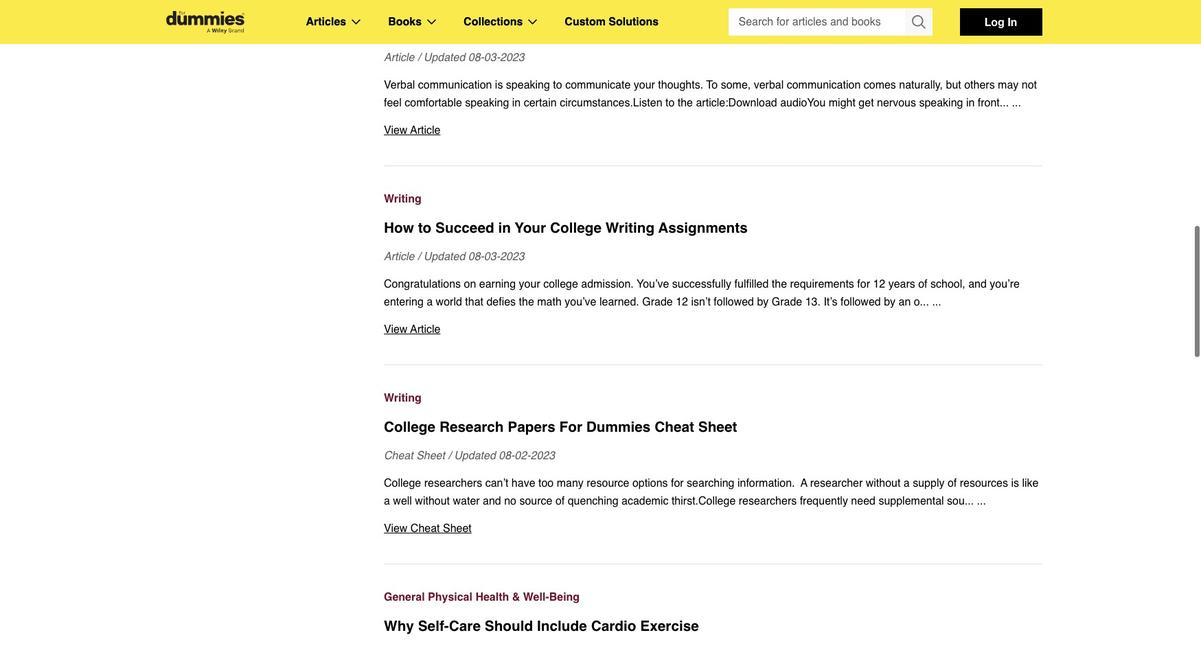 Task type: describe. For each thing, give the bounding box(es) containing it.
searching
[[687, 478, 735, 490]]

o...
[[914, 296, 930, 309]]

2 vertical spatial sheet
[[443, 523, 472, 535]]

1 horizontal spatial in
[[512, 97, 521, 109]]

why self-care should include cardio exercise link
[[384, 616, 1043, 637]]

for
[[560, 419, 583, 436]]

13.
[[806, 296, 821, 309]]

Search for articles and books text field
[[729, 8, 907, 36]]

view cheat sheet link
[[384, 520, 1043, 538]]

well-
[[523, 592, 550, 604]]

many
[[557, 478, 584, 490]]

books
[[388, 16, 422, 28]]

assignments
[[659, 220, 748, 236]]

to left succeed
[[418, 220, 432, 236]]

is inside college researchers can't have too many resource options for searching information.  a researcher without a supply of resources is like a well without water and no source of quenching academic thirst.college researchers frequently need supplemental sou...
[[1012, 478, 1020, 490]]

papers
[[508, 419, 556, 436]]

in
[[1008, 15, 1018, 28]]

defies
[[487, 296, 516, 309]]

verbal communication is speaking to communicate your thoughts. to some, verbal communication comes naturally, but others may not feel comfortable speaking in certain circumstances.listen to the article:download audioyou might get nervous speaking in front...
[[384, 79, 1038, 109]]

frequently
[[800, 495, 849, 508]]

on
[[464, 278, 476, 291]]

college for researchers
[[384, 478, 421, 490]]

0 vertical spatial updated
[[424, 52, 465, 64]]

fulfilled
[[735, 278, 769, 291]]

2 article / updated 08-03-2023 from the top
[[384, 251, 525, 263]]

water
[[453, 495, 480, 508]]

for inside college researchers can't have too many resource options for searching information.  a researcher without a supply of resources is like a well without water and no source of quenching academic thirst.college researchers frequently need supplemental sou...
[[671, 478, 684, 490]]

research
[[440, 419, 504, 436]]

school,
[[931, 278, 966, 291]]

how to succeed in your college writing assignments link
[[384, 218, 1043, 238]]

certain
[[524, 97, 557, 109]]

supply
[[913, 478, 945, 490]]

2 vertical spatial updated
[[454, 450, 496, 462]]

why
[[384, 618, 414, 635]]

2 by from the left
[[884, 296, 896, 309]]

a
[[801, 478, 808, 490]]

1 vertical spatial of
[[948, 478, 957, 490]]

thoughts.
[[659, 79, 704, 91]]

sou...
[[948, 495, 975, 508]]

2 view article from the top
[[384, 324, 441, 336]]

effectively
[[534, 21, 606, 37]]

earning
[[479, 278, 516, 291]]

general physical health & well-being link
[[384, 589, 1043, 607]]

article:download
[[696, 97, 778, 109]]

admission.
[[582, 278, 634, 291]]

0 horizontal spatial in
[[498, 220, 511, 236]]

health
[[476, 592, 509, 604]]

1 vertical spatial sheet
[[417, 450, 445, 462]]

comfortable
[[405, 97, 462, 109]]

2 vertical spatial the
[[519, 296, 534, 309]]

open book categories image
[[427, 19, 436, 25]]

resource
[[587, 478, 630, 490]]

comes
[[864, 79, 897, 91]]

how to communicate effectively link
[[384, 19, 1043, 39]]

have
[[512, 478, 536, 490]]

a for how to succeed in your college writing assignments
[[427, 296, 433, 309]]

your
[[515, 220, 546, 236]]

1 article / updated 08-03-2023 from the top
[[384, 52, 525, 64]]

2 horizontal spatial a
[[904, 478, 910, 490]]

the inside verbal communication is speaking to communicate your thoughts. to some, verbal communication comes naturally, but others may not feel comfortable speaking in certain circumstances.listen to the article:download audioyou might get nervous speaking in front...
[[678, 97, 693, 109]]

2 view article link from the top
[[384, 321, 1043, 339]]

1 vertical spatial researchers
[[739, 495, 797, 508]]

02-
[[515, 450, 531, 462]]

but
[[947, 79, 962, 91]]

care
[[449, 618, 481, 635]]

thirst.college
[[672, 495, 736, 508]]

succeed
[[436, 220, 495, 236]]

1 vertical spatial /
[[418, 251, 421, 263]]

researcher
[[811, 478, 863, 490]]

logo image
[[159, 11, 251, 33]]

communicate
[[436, 21, 530, 37]]

general physical health & well-being
[[384, 592, 580, 604]]

supplemental
[[879, 495, 945, 508]]

&
[[512, 592, 520, 604]]

collections
[[464, 16, 523, 28]]

log
[[985, 15, 1005, 28]]

verbal
[[384, 79, 415, 91]]

isn't
[[692, 296, 711, 309]]

others
[[965, 79, 995, 91]]

include
[[537, 618, 587, 635]]

how for how to succeed in your college writing assignments
[[384, 220, 414, 236]]

college research papers for dummies cheat sheet
[[384, 419, 738, 436]]

writing for succeed
[[384, 193, 422, 205]]

1 by from the left
[[758, 296, 769, 309]]

should
[[485, 618, 533, 635]]

nervous
[[878, 97, 917, 109]]

2 horizontal spatial in
[[967, 97, 975, 109]]

custom
[[565, 16, 606, 28]]

entering
[[384, 296, 424, 309]]

writing link for how to succeed in your college writing assignments
[[384, 190, 1043, 208]]

articles
[[306, 16, 346, 28]]

being
[[550, 592, 580, 604]]

0 vertical spatial 12
[[874, 278, 886, 291]]

custom solutions link
[[565, 13, 659, 31]]

resources
[[960, 478, 1009, 490]]

article down 'entering' in the left top of the page
[[411, 324, 441, 336]]

you're
[[990, 278, 1020, 291]]

options
[[633, 478, 668, 490]]

feel
[[384, 97, 402, 109]]

self-
[[418, 618, 449, 635]]

dummies
[[587, 419, 651, 436]]

1 vertical spatial updated
[[424, 251, 465, 263]]



Task type: vqa. For each thing, say whether or not it's contained in the screenshot.
the many
yes



Task type: locate. For each thing, give the bounding box(es) containing it.
why self-care should include cardio exercise
[[384, 618, 699, 635]]

1 vertical spatial 03-
[[484, 251, 500, 263]]

to left communicate
[[418, 21, 432, 37]]

2 vertical spatial view
[[384, 523, 408, 535]]

without
[[866, 478, 901, 490], [415, 495, 450, 508]]

/
[[418, 52, 421, 64], [418, 251, 421, 263], [448, 450, 451, 462]]

0 horizontal spatial a
[[384, 495, 390, 508]]

0 vertical spatial article / updated 08-03-2023
[[384, 52, 525, 64]]

1 vertical spatial writing
[[606, 220, 655, 236]]

08- down communicate
[[468, 52, 484, 64]]

in down the others
[[967, 97, 975, 109]]

source
[[520, 495, 553, 508]]

0 horizontal spatial your
[[519, 278, 541, 291]]

1 horizontal spatial followed
[[841, 296, 881, 309]]

you've
[[565, 296, 597, 309]]

1 writing link from the top
[[384, 190, 1043, 208]]

the left math
[[519, 296, 534, 309]]

communication up comfortable
[[418, 79, 492, 91]]

no
[[505, 495, 517, 508]]

updated down open book categories "icon"
[[424, 52, 465, 64]]

some,
[[721, 79, 751, 91]]

2023
[[500, 52, 525, 64], [500, 251, 525, 263], [531, 450, 555, 462]]

well
[[393, 495, 412, 508]]

2 followed from the left
[[841, 296, 881, 309]]

you've
[[637, 278, 670, 291]]

quenching
[[568, 495, 619, 508]]

and left no on the left bottom of the page
[[483, 495, 501, 508]]

for right options
[[671, 478, 684, 490]]

requirements
[[791, 278, 855, 291]]

writing for papers
[[384, 392, 422, 405]]

0 vertical spatial view article link
[[384, 122, 1043, 139]]

to down thoughts.
[[666, 97, 675, 109]]

cardio
[[591, 618, 637, 635]]

sheet inside "link"
[[699, 419, 738, 436]]

a left "world"
[[427, 296, 433, 309]]

circumstances.listen
[[560, 97, 663, 109]]

1 horizontal spatial by
[[884, 296, 896, 309]]

2 vertical spatial /
[[448, 450, 451, 462]]

sheet down water
[[443, 523, 472, 535]]

0 vertical spatial of
[[919, 278, 928, 291]]

followed down fulfilled
[[714, 296, 754, 309]]

log in link
[[960, 8, 1043, 36]]

communication up might
[[787, 79, 861, 91]]

3 view from the top
[[384, 523, 408, 535]]

1 view article link from the top
[[384, 122, 1043, 139]]

college researchers can't have too many resource options for searching information.  a researcher without a supply of resources is like a well without water and no source of quenching academic thirst.college researchers frequently need supplemental sou...
[[384, 478, 1039, 508]]

view down 'entering' in the left top of the page
[[384, 324, 408, 336]]

college inside college researchers can't have too many resource options for searching information.  a researcher without a supply of resources is like a well without water and no source of quenching academic thirst.college researchers frequently need supplemental sou...
[[384, 478, 421, 490]]

0 horizontal spatial is
[[495, 79, 503, 91]]

college left the research
[[384, 419, 436, 436]]

how up the congratulations
[[384, 220, 414, 236]]

1 followed from the left
[[714, 296, 754, 309]]

view article link down article:download
[[384, 122, 1043, 139]]

1 how from the top
[[384, 21, 414, 37]]

congratulations
[[384, 278, 461, 291]]

general
[[384, 592, 425, 604]]

1 horizontal spatial without
[[866, 478, 901, 490]]

0 vertical spatial view article
[[384, 124, 441, 137]]

/ down 'books'
[[418, 52, 421, 64]]

0 vertical spatial view
[[384, 124, 408, 137]]

it's
[[824, 296, 838, 309]]

writing link
[[384, 190, 1043, 208], [384, 390, 1043, 407]]

03- down how to communicate effectively
[[484, 52, 500, 64]]

2 horizontal spatial the
[[772, 278, 788, 291]]

is
[[495, 79, 503, 91], [1012, 478, 1020, 490]]

cheat inside "link"
[[655, 419, 695, 436]]

can't
[[486, 478, 509, 490]]

congratulations on earning your college admission. you've successfully fulfilled the requirements for 12 years of school, and you're entering a world that defies the math you've learned. grade 12 isn't followed by grade 13. it's followed by an o...
[[384, 278, 1020, 309]]

in left "certain" at the top left
[[512, 97, 521, 109]]

too
[[539, 478, 554, 490]]

researchers left frequently
[[739, 495, 797, 508]]

1 vertical spatial how
[[384, 220, 414, 236]]

0 horizontal spatial researchers
[[424, 478, 483, 490]]

your inside congratulations on earning your college admission. you've successfully fulfilled the requirements for 12 years of school, and you're entering a world that defies the math you've learned. grade 12 isn't followed by grade 13. it's followed by an o...
[[519, 278, 541, 291]]

1 horizontal spatial 12
[[874, 278, 886, 291]]

1 vertical spatial a
[[904, 478, 910, 490]]

0 vertical spatial 08-
[[468, 52, 484, 64]]

1 vertical spatial and
[[483, 495, 501, 508]]

updated up the congratulations
[[424, 251, 465, 263]]

1 horizontal spatial communication
[[787, 79, 861, 91]]

1 horizontal spatial grade
[[772, 296, 803, 309]]

0 vertical spatial and
[[969, 278, 987, 291]]

1 vertical spatial article / updated 08-03-2023
[[384, 251, 525, 263]]

how to communicate effectively
[[384, 21, 606, 37]]

college up well
[[384, 478, 421, 490]]

0 vertical spatial researchers
[[424, 478, 483, 490]]

and left you're
[[969, 278, 987, 291]]

for left years
[[858, 278, 871, 291]]

1 horizontal spatial is
[[1012, 478, 1020, 490]]

group
[[729, 8, 933, 36]]

followed right it's
[[841, 296, 881, 309]]

1 vertical spatial college
[[384, 419, 436, 436]]

the
[[678, 97, 693, 109], [772, 278, 788, 291], [519, 296, 534, 309]]

2023 down how to communicate effectively
[[500, 52, 525, 64]]

audioyou
[[781, 97, 826, 109]]

1 vertical spatial cheat
[[384, 450, 413, 462]]

1 communication from the left
[[418, 79, 492, 91]]

of up "o..."
[[919, 278, 928, 291]]

0 vertical spatial writing
[[384, 193, 422, 205]]

0 horizontal spatial the
[[519, 296, 534, 309]]

writing
[[384, 193, 422, 205], [606, 220, 655, 236], [384, 392, 422, 405]]

cheat
[[655, 419, 695, 436], [384, 450, 413, 462], [411, 523, 440, 535]]

1 vertical spatial 12
[[676, 296, 688, 309]]

for inside congratulations on earning your college admission. you've successfully fulfilled the requirements for 12 years of school, and you're entering a world that defies the math you've learned. grade 12 isn't followed by grade 13. it's followed by an o...
[[858, 278, 871, 291]]

updated
[[424, 52, 465, 64], [424, 251, 465, 263], [454, 450, 496, 462]]

2 writing link from the top
[[384, 390, 1043, 407]]

0 horizontal spatial without
[[415, 495, 450, 508]]

1 horizontal spatial for
[[858, 278, 871, 291]]

1 vertical spatial 2023
[[500, 251, 525, 263]]

1 horizontal spatial researchers
[[739, 495, 797, 508]]

1 vertical spatial view
[[384, 324, 408, 336]]

article / updated 08-03-2023 down communicate
[[384, 52, 525, 64]]

without up need
[[866, 478, 901, 490]]

/ up the congratulations
[[418, 251, 421, 263]]

view down well
[[384, 523, 408, 535]]

2 grade from the left
[[772, 296, 803, 309]]

in
[[512, 97, 521, 109], [967, 97, 975, 109], [498, 220, 511, 236]]

0 horizontal spatial communication
[[418, 79, 492, 91]]

cheat up well
[[384, 450, 413, 462]]

of inside congratulations on earning your college admission. you've successfully fulfilled the requirements for 12 years of school, and you're entering a world that defies the math you've learned. grade 12 isn't followed by grade 13. it's followed by an o...
[[919, 278, 928, 291]]

like
[[1023, 478, 1039, 490]]

1 vertical spatial your
[[519, 278, 541, 291]]

verbal
[[754, 79, 784, 91]]

0 vertical spatial without
[[866, 478, 901, 490]]

speaking up "certain" at the top left
[[506, 79, 550, 91]]

a inside congratulations on earning your college admission. you've successfully fulfilled the requirements for 12 years of school, and you're entering a world that defies the math you've learned. grade 12 isn't followed by grade 13. it's followed by an o...
[[427, 296, 433, 309]]

0 horizontal spatial for
[[671, 478, 684, 490]]

1 vertical spatial 08-
[[468, 251, 484, 263]]

0 vertical spatial a
[[427, 296, 433, 309]]

the right fulfilled
[[772, 278, 788, 291]]

open article categories image
[[352, 19, 361, 25]]

in left 'your'
[[498, 220, 511, 236]]

cookie consent banner dialog
[[0, 597, 1202, 647]]

2 communication from the left
[[787, 79, 861, 91]]

1 horizontal spatial of
[[919, 278, 928, 291]]

08- up on
[[468, 251, 484, 263]]

successfully
[[673, 278, 732, 291]]

/ down the research
[[448, 450, 451, 462]]

0 vertical spatial college
[[550, 220, 602, 236]]

academic
[[622, 495, 669, 508]]

view cheat sheet
[[384, 523, 472, 535]]

of up sou...
[[948, 478, 957, 490]]

sheet up "searching"
[[699, 419, 738, 436]]

college inside "link"
[[384, 419, 436, 436]]

is left "like"
[[1012, 478, 1020, 490]]

naturally,
[[900, 79, 944, 91]]

0 vertical spatial sheet
[[699, 419, 738, 436]]

get
[[859, 97, 874, 109]]

without up view cheat sheet
[[415, 495, 450, 508]]

1 horizontal spatial a
[[427, 296, 433, 309]]

0 horizontal spatial of
[[556, 495, 565, 508]]

view article down 'entering' in the left top of the page
[[384, 324, 441, 336]]

0 horizontal spatial 12
[[676, 296, 688, 309]]

is down how to communicate effectively
[[495, 79, 503, 91]]

article / updated 08-03-2023 down succeed
[[384, 251, 525, 263]]

for
[[858, 278, 871, 291], [671, 478, 684, 490]]

0 horizontal spatial by
[[758, 296, 769, 309]]

grade down the you've
[[643, 296, 673, 309]]

sheet down the research
[[417, 450, 445, 462]]

the down thoughts.
[[678, 97, 693, 109]]

how for how to communicate effectively
[[384, 21, 414, 37]]

custom solutions
[[565, 16, 659, 28]]

open collections list image
[[529, 19, 538, 25]]

by left an
[[884, 296, 896, 309]]

0 vertical spatial is
[[495, 79, 503, 91]]

and inside college researchers can't have too many resource options for searching information.  a researcher without a supply of resources is like a well without water and no source of quenching academic thirst.college researchers frequently need supplemental sou...
[[483, 495, 501, 508]]

college for research
[[384, 419, 436, 436]]

writing link up how to succeed in your college writing assignments link
[[384, 190, 1043, 208]]

0 vertical spatial for
[[858, 278, 871, 291]]

2 horizontal spatial of
[[948, 478, 957, 490]]

1 horizontal spatial your
[[634, 79, 655, 91]]

12 left years
[[874, 278, 886, 291]]

by down fulfilled
[[758, 296, 769, 309]]

view down feel
[[384, 124, 408, 137]]

and inside congratulations on earning your college admission. you've successfully fulfilled the requirements for 12 years of school, and you're entering a world that defies the math you've learned. grade 12 isn't followed by grade 13. it's followed by an o...
[[969, 278, 987, 291]]

view for college research papers for dummies cheat sheet
[[384, 523, 408, 535]]

your
[[634, 79, 655, 91], [519, 278, 541, 291]]

by
[[758, 296, 769, 309], [884, 296, 896, 309]]

cheat sheet / updated 08-02-2023
[[384, 450, 555, 462]]

view article down feel
[[384, 124, 441, 137]]

exercise
[[641, 618, 699, 635]]

2 vertical spatial writing
[[384, 392, 422, 405]]

1 horizontal spatial and
[[969, 278, 987, 291]]

speaking down the but
[[920, 97, 964, 109]]

a
[[427, 296, 433, 309], [904, 478, 910, 490], [384, 495, 390, 508]]

0 vertical spatial the
[[678, 97, 693, 109]]

2 how from the top
[[384, 220, 414, 236]]

0 vertical spatial your
[[634, 79, 655, 91]]

to up "certain" at the top left
[[553, 79, 563, 91]]

article down comfortable
[[411, 124, 441, 137]]

cheat right dummies
[[655, 419, 695, 436]]

writing link for college research papers for dummies cheat sheet
[[384, 390, 1043, 407]]

math
[[538, 296, 562, 309]]

to
[[707, 79, 718, 91]]

speaking left "certain" at the top left
[[465, 97, 509, 109]]

2 vertical spatial college
[[384, 478, 421, 490]]

of down many
[[556, 495, 565, 508]]

how
[[384, 21, 414, 37], [384, 220, 414, 236]]

sheet
[[699, 419, 738, 436], [417, 450, 445, 462], [443, 523, 472, 535]]

0 vertical spatial /
[[418, 52, 421, 64]]

03-
[[484, 52, 500, 64], [484, 251, 500, 263]]

2 vertical spatial cheat
[[411, 523, 440, 535]]

view for how to succeed in your college writing assignments
[[384, 324, 408, 336]]

speaking
[[506, 79, 550, 91], [465, 97, 509, 109], [920, 97, 964, 109]]

writing link up college research papers for dummies cheat sheet "link"
[[384, 390, 1043, 407]]

view article link down isn't
[[384, 321, 1043, 339]]

updated down the research
[[454, 450, 496, 462]]

grade left the 13. at the right top of the page
[[772, 296, 803, 309]]

need
[[852, 495, 876, 508]]

2 03- from the top
[[484, 251, 500, 263]]

your left thoughts.
[[634, 79, 655, 91]]

a left well
[[384, 495, 390, 508]]

1 03- from the top
[[484, 52, 500, 64]]

0 vertical spatial 03-
[[484, 52, 500, 64]]

0 horizontal spatial followed
[[714, 296, 754, 309]]

1 horizontal spatial the
[[678, 97, 693, 109]]

1 view from the top
[[384, 124, 408, 137]]

front...
[[978, 97, 1010, 109]]

your up math
[[519, 278, 541, 291]]

1 vertical spatial the
[[772, 278, 788, 291]]

2 vertical spatial of
[[556, 495, 565, 508]]

may
[[999, 79, 1019, 91]]

physical
[[428, 592, 473, 604]]

0 horizontal spatial and
[[483, 495, 501, 508]]

2 view from the top
[[384, 324, 408, 336]]

is inside verbal communication is speaking to communicate your thoughts. to some, verbal communication comes naturally, but others may not feel comfortable speaking in certain circumstances.listen to the article:download audioyou might get nervous speaking in front...
[[495, 79, 503, 91]]

log in
[[985, 15, 1018, 28]]

08- up "can't"
[[499, 450, 515, 462]]

1 vertical spatial view article link
[[384, 321, 1043, 339]]

1 vertical spatial for
[[671, 478, 684, 490]]

2 vertical spatial 08-
[[499, 450, 515, 462]]

an
[[899, 296, 911, 309]]

college
[[550, 220, 602, 236], [384, 419, 436, 436], [384, 478, 421, 490]]

researchers up water
[[424, 478, 483, 490]]

article
[[384, 52, 415, 64], [411, 124, 441, 137], [384, 251, 415, 263], [411, 324, 441, 336]]

article up verbal
[[384, 52, 415, 64]]

view
[[384, 124, 408, 137], [384, 324, 408, 336], [384, 523, 408, 535]]

0 vertical spatial 2023
[[500, 52, 525, 64]]

how left open book categories "icon"
[[384, 21, 414, 37]]

learned.
[[600, 296, 640, 309]]

2023 up too
[[531, 450, 555, 462]]

article up the congratulations
[[384, 251, 415, 263]]

12 left isn't
[[676, 296, 688, 309]]

1 vertical spatial view article
[[384, 324, 441, 336]]

how to succeed in your college writing assignments
[[384, 220, 748, 236]]

1 view article from the top
[[384, 124, 441, 137]]

a for college research papers for dummies cheat sheet
[[384, 495, 390, 508]]

years
[[889, 278, 916, 291]]

2 vertical spatial 2023
[[531, 450, 555, 462]]

0 horizontal spatial grade
[[643, 296, 673, 309]]

college research papers for dummies cheat sheet link
[[384, 417, 1043, 438]]

a up supplemental
[[904, 478, 910, 490]]

03- up earning
[[484, 251, 500, 263]]

2 vertical spatial a
[[384, 495, 390, 508]]

0 vertical spatial how
[[384, 21, 414, 37]]

world
[[436, 296, 462, 309]]

view article
[[384, 124, 441, 137], [384, 324, 441, 336]]

2023 up earning
[[500, 251, 525, 263]]

your inside verbal communication is speaking to communicate your thoughts. to some, verbal communication comes naturally, but others may not feel comfortable speaking in certain circumstances.listen to the article:download audioyou might get nervous speaking in front...
[[634, 79, 655, 91]]

cheat down well
[[411, 523, 440, 535]]

college right 'your'
[[550, 220, 602, 236]]

1 vertical spatial writing link
[[384, 390, 1043, 407]]

0 vertical spatial cheat
[[655, 419, 695, 436]]

1 vertical spatial is
[[1012, 478, 1020, 490]]

1 vertical spatial without
[[415, 495, 450, 508]]

0 vertical spatial writing link
[[384, 190, 1043, 208]]

1 grade from the left
[[643, 296, 673, 309]]



